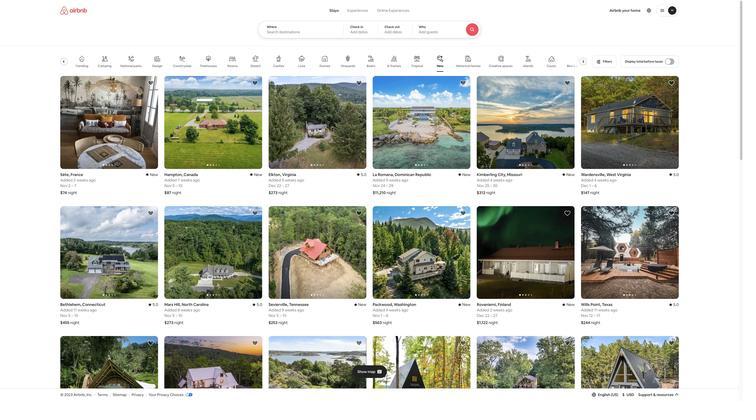 Task type: locate. For each thing, give the bounding box(es) containing it.
night down elkton,
[[279, 190, 288, 195]]

2 privacy from the left
[[157, 393, 169, 398]]

ago inside packwood, washington added 4 weeks ago nov 1 – 6 $563 night
[[402, 308, 409, 313]]

republic
[[416, 172, 432, 177]]

missouri
[[507, 172, 523, 177]]

2 down rovaniemi,
[[490, 308, 493, 313]]

3 add from the left
[[419, 30, 426, 34]]

5 down hill,
[[173, 314, 175, 319]]

new left elkton,
[[254, 172, 262, 177]]

0 horizontal spatial dec
[[269, 183, 276, 188]]

night right $147
[[591, 190, 600, 195]]

0 horizontal spatial virginia
[[282, 172, 296, 177]]

5 for $87
[[173, 183, 175, 188]]

nov left "12"
[[581, 314, 589, 319]]

add
[[351, 30, 358, 34], [385, 30, 392, 34], [419, 30, 426, 34]]

dec for elkton, virginia added 9 weeks ago dec 22 – 27 $273 night
[[269, 183, 276, 188]]

canada
[[184, 172, 198, 177]]

group
[[51, 51, 593, 72], [60, 76, 158, 169], [165, 76, 262, 169], [269, 76, 367, 169], [373, 76, 471, 169], [477, 76, 575, 169], [581, 76, 679, 169], [60, 206, 158, 299], [165, 206, 262, 299], [269, 206, 367, 299], [373, 206, 471, 299], [477, 206, 575, 299], [581, 206, 679, 299], [60, 337, 158, 402], [165, 337, 262, 402], [269, 337, 367, 402], [373, 337, 471, 402], [477, 337, 575, 402], [581, 337, 679, 402]]

added
[[60, 178, 73, 183], [165, 178, 177, 183], [373, 178, 385, 183], [477, 178, 490, 183], [269, 178, 281, 183], [581, 178, 594, 183], [60, 308, 73, 313], [165, 308, 177, 313], [373, 308, 385, 313], [477, 308, 490, 313], [269, 308, 281, 313], [581, 308, 594, 313]]

$273 down elkton,
[[269, 190, 278, 195]]

added down wills
[[581, 308, 594, 313]]

1 horizontal spatial &
[[654, 393, 656, 398]]

7 down hampton,
[[178, 178, 180, 183]]

night down 25
[[487, 190, 496, 195]]

display total before taxes button
[[621, 55, 679, 68]]

&
[[574, 64, 576, 68], [654, 393, 656, 398]]

1 experiences from the left
[[348, 8, 368, 13]]

0 horizontal spatial 22
[[277, 183, 281, 188]]

new place to stay image left wills
[[563, 303, 575, 308]]

check inside check in add dates
[[351, 25, 360, 29]]

22 inside rovaniemi, finland added 2 weeks ago dec 22 – 27 $1,122 night
[[485, 314, 490, 319]]

10 for $455
[[74, 314, 78, 319]]

0 horizontal spatial privacy
[[132, 393, 144, 398]]

added down wardensville,
[[581, 178, 594, 183]]

nov left 24
[[373, 183, 380, 188]]

night right $1,122
[[489, 321, 498, 326]]

none search field containing stays
[[258, 0, 496, 38]]

ago inside sevierville, tennessee added 9 weeks ago nov 5 – 10 $253 night
[[298, 308, 304, 313]]

2 down france
[[74, 178, 76, 183]]

new left historical
[[437, 64, 444, 68]]

· right terms "link"
[[110, 393, 111, 398]]

– inside packwood, washington added 4 weeks ago nov 1 – 6 $563 night
[[384, 314, 386, 319]]

north
[[182, 303, 193, 308]]

2 inside rovaniemi, finland added 2 weeks ago dec 22 – 27 $1,122 night
[[490, 308, 493, 313]]

1 horizontal spatial 22
[[485, 314, 490, 319]]

night right $74
[[68, 190, 77, 195]]

rooms
[[228, 64, 238, 68]]

22 down elkton,
[[277, 183, 281, 188]]

1 horizontal spatial experiences
[[389, 8, 410, 13]]

mars
[[165, 303, 173, 308]]

night right $87
[[172, 190, 182, 195]]

$563
[[373, 321, 382, 326]]

night down 8
[[174, 321, 184, 326]]

add for check in add dates
[[351, 30, 358, 34]]

dec inside elkton, virginia added 9 weeks ago dec 22 – 27 $273 night
[[269, 183, 276, 188]]

1 horizontal spatial 27
[[494, 314, 498, 319]]

5.0 out of 5 average rating image
[[253, 303, 262, 308], [670, 303, 679, 308]]

1 horizontal spatial virginia
[[617, 172, 631, 177]]

1 vertical spatial 22
[[485, 314, 490, 319]]

1 horizontal spatial check
[[385, 25, 394, 29]]

11
[[74, 308, 77, 313], [595, 308, 598, 313]]

2 horizontal spatial 5.0 out of 5 average rating image
[[670, 172, 679, 177]]

1 add from the left
[[351, 30, 358, 34]]

new for sète, france added 2 weeks ago nov 2 – 7 $74 night
[[150, 172, 158, 177]]

nov inside kimberling city, missouri added 4 weeks ago nov 25 – 30 $312 night
[[477, 183, 484, 188]]

22
[[277, 183, 281, 188], [485, 314, 490, 319]]

0 vertical spatial new place to stay image
[[250, 172, 262, 177]]

8
[[178, 308, 180, 313]]

new place to stay image
[[146, 172, 158, 177], [459, 172, 471, 177], [563, 172, 575, 177], [459, 303, 471, 308], [563, 303, 575, 308]]

english (us)
[[598, 393, 619, 398]]

weeks inside elkton, virginia added 9 weeks ago dec 22 – 27 $273 night
[[285, 178, 297, 183]]

1 horizontal spatial new place to stay image
[[354, 303, 367, 308]]

night down the 17
[[592, 321, 601, 326]]

added down kimberling
[[477, 178, 490, 183]]

$11,210
[[373, 190, 386, 195]]

0 vertical spatial 7
[[178, 178, 180, 183]]

ago inside la romana, dominican republic added 9 weeks ago nov 24 – 29 $11,210 night
[[402, 178, 409, 183]]

new left rovaniemi,
[[463, 303, 471, 308]]

added down "bethlehem,"
[[60, 308, 73, 313]]

2023
[[64, 393, 73, 398]]

check left in
[[351, 25, 360, 29]]

2 for rovaniemi,
[[490, 308, 493, 313]]

· right inc.
[[94, 393, 95, 398]]

virginia right elkton,
[[282, 172, 296, 177]]

show
[[358, 370, 367, 374]]

carolina
[[194, 303, 209, 308]]

1 horizontal spatial 7
[[178, 178, 180, 183]]

night
[[68, 190, 77, 195], [172, 190, 182, 195], [387, 190, 396, 195], [487, 190, 496, 195], [279, 190, 288, 195], [591, 190, 600, 195], [70, 321, 80, 326], [174, 321, 184, 326], [383, 321, 392, 326], [489, 321, 498, 326], [279, 321, 288, 326], [592, 321, 601, 326]]

taxes
[[655, 60, 663, 64]]

new place to stay image left kimberling
[[459, 172, 471, 177]]

9 inside sevierville, tennessee added 9 weeks ago nov 5 – 10 $253 night
[[282, 308, 284, 313]]

12
[[589, 314, 593, 319]]

5.0
[[361, 172, 367, 177], [674, 172, 679, 177], [153, 303, 158, 308], [257, 303, 262, 308], [674, 303, 679, 308]]

add to wishlist: sète, france image
[[148, 80, 154, 86]]

add down online experiences
[[385, 30, 392, 34]]

4 for 6
[[595, 178, 597, 183]]

dec for rovaniemi, finland added 2 weeks ago dec 22 – 27 $1,122 night
[[477, 314, 485, 319]]

4 inside kimberling city, missouri added 4 weeks ago nov 25 – 30 $312 night
[[490, 178, 493, 183]]

new place to stay image for sète, france added 2 weeks ago nov 2 – 7 $74 night
[[146, 172, 158, 177]]

new place to stay image left wardensville,
[[563, 172, 575, 177]]

texas
[[602, 303, 613, 308]]

romana,
[[378, 172, 394, 177]]

0 horizontal spatial check
[[351, 25, 360, 29]]

2 horizontal spatial 4
[[595, 178, 597, 183]]

added down elkton,
[[269, 178, 281, 183]]

sète, france added 2 weeks ago nov 2 – 7 $74 night
[[60, 172, 96, 195]]

check out add dates
[[385, 25, 402, 34]]

1 horizontal spatial privacy
[[157, 393, 169, 398]]

added down sevierville, on the bottom
[[269, 308, 281, 313]]

profile element
[[422, 0, 679, 21]]

privacy left your
[[132, 393, 144, 398]]

nov down mars
[[165, 314, 172, 319]]

0 horizontal spatial 5.0 out of 5 average rating image
[[148, 303, 158, 308]]

1 horizontal spatial 4
[[490, 178, 493, 183]]

added down mars
[[165, 308, 177, 313]]

6 down packwood,
[[386, 314, 389, 319]]

added down rovaniemi,
[[477, 308, 490, 313]]

1 dates from the left
[[358, 30, 368, 34]]

new place to stay image left elkton,
[[250, 172, 262, 177]]

5 up $253
[[277, 314, 279, 319]]

10 inside bethlehem, connecticut added 11 weeks ago nov 5 – 10 $455 night
[[74, 314, 78, 319]]

0 vertical spatial $273
[[269, 190, 278, 195]]

added down la
[[373, 178, 385, 183]]

0 horizontal spatial add to wishlist: sevierville, tennessee image
[[356, 210, 363, 217]]

0 vertical spatial 1
[[590, 183, 591, 188]]

added down hampton,
[[165, 178, 177, 183]]

2 dates from the left
[[393, 30, 402, 34]]

27 inside rovaniemi, finland added 2 weeks ago dec 22 – 27 $1,122 night
[[494, 314, 498, 319]]

24
[[381, 183, 385, 188]]

stays tab panel
[[258, 21, 496, 38]]

– inside hampton, canada added 7 weeks ago nov 5 – 10 $87 night
[[176, 183, 178, 188]]

2 11 from the left
[[595, 308, 598, 313]]

check inside check out add dates
[[385, 25, 394, 29]]

terms
[[97, 393, 108, 398]]

new left hampton,
[[150, 172, 158, 177]]

2 · from the left
[[110, 393, 111, 398]]

countryside
[[173, 64, 192, 68]]

stays
[[330, 8, 339, 13]]

0 horizontal spatial 2
[[68, 183, 71, 188]]

historical
[[456, 64, 470, 68]]

6
[[595, 183, 597, 188], [386, 314, 389, 319]]

1 horizontal spatial 2
[[74, 178, 76, 183]]

airbnb
[[610, 8, 622, 13]]

english
[[598, 393, 611, 398]]

1 privacy from the left
[[132, 393, 144, 398]]

nov inside packwood, washington added 4 weeks ago nov 1 – 6 $563 night
[[373, 314, 380, 319]]

5 down hampton,
[[173, 183, 175, 188]]

guests
[[427, 30, 438, 34]]

1 horizontal spatial 5.0 out of 5 average rating image
[[670, 303, 679, 308]]

dates inside check out add dates
[[393, 30, 402, 34]]

sitemap
[[113, 393, 127, 398]]

4 inside wardensville, west virginia added 4 weeks ago dec 1 – 6 $147 night
[[595, 178, 597, 183]]

4 · from the left
[[146, 393, 147, 398]]

27 for 2
[[494, 314, 498, 319]]

experiences
[[348, 8, 368, 13], [389, 8, 410, 13]]

dec up $147
[[581, 183, 589, 188]]

resources
[[657, 393, 674, 398]]

10 down "bethlehem,"
[[74, 314, 78, 319]]

weeks inside sète, france added 2 weeks ago nov 2 – 7 $74 night
[[77, 178, 88, 183]]

· left your
[[146, 393, 147, 398]]

your
[[149, 393, 156, 398]]

2
[[74, 178, 76, 183], [68, 183, 71, 188], [490, 308, 493, 313]]

10 down hampton,
[[178, 183, 182, 188]]

dates
[[358, 30, 368, 34], [393, 30, 402, 34]]

10 inside sevierville, tennessee added 9 weeks ago nov 5 – 10 $253 night
[[283, 314, 287, 319]]

1 vertical spatial add to wishlist: sevierville, tennessee image
[[565, 341, 571, 347]]

ago
[[89, 178, 96, 183], [193, 178, 200, 183], [402, 178, 409, 183], [506, 178, 513, 183], [298, 178, 304, 183], [610, 178, 617, 183], [90, 308, 97, 313], [193, 308, 200, 313], [402, 308, 409, 313], [506, 308, 513, 313], [298, 308, 304, 313], [611, 308, 618, 313]]

washington
[[394, 303, 416, 308]]

2 vertical spatial 2
[[490, 308, 493, 313]]

2 add from the left
[[385, 30, 392, 34]]

added inside packwood, washington added 4 weeks ago nov 1 – 6 $563 night
[[373, 308, 385, 313]]

5 inside hampton, canada added 7 weeks ago nov 5 – 10 $87 night
[[173, 183, 175, 188]]

22 for 9
[[277, 183, 281, 188]]

0 horizontal spatial 5.0 out of 5 average rating image
[[253, 303, 262, 308]]

1 vertical spatial 2
[[68, 183, 71, 188]]

nov up $455
[[60, 314, 67, 319]]

1 11 from the left
[[74, 308, 77, 313]]

virginia inside elkton, virginia added 9 weeks ago dec 22 – 27 $273 night
[[282, 172, 296, 177]]

2 check from the left
[[385, 25, 394, 29]]

1 vertical spatial 1
[[381, 314, 383, 319]]

dec inside rovaniemi, finland added 2 weeks ago dec 22 – 27 $1,122 night
[[477, 314, 485, 319]]

privacy
[[132, 393, 144, 398], [157, 393, 169, 398]]

1 virginia from the left
[[282, 172, 296, 177]]

5.0 out of 5 average rating image for wardensville, west virginia added 4 weeks ago dec 1 – 6 $147 night
[[670, 172, 679, 177]]

1 horizontal spatial $273
[[269, 190, 278, 195]]

dec up $1,122
[[477, 314, 485, 319]]

0 vertical spatial 27
[[285, 183, 289, 188]]

add down who
[[419, 30, 426, 34]]

ago inside elkton, virginia added 9 weeks ago dec 22 – 27 $273 night
[[298, 178, 304, 183]]

packwood, washington added 4 weeks ago nov 1 – 6 $563 night
[[373, 303, 416, 326]]

– inside sète, france added 2 weeks ago nov 2 – 7 $74 night
[[71, 183, 73, 188]]

5.0 out of 5 average rating image
[[357, 172, 367, 177], [670, 172, 679, 177], [148, 303, 158, 308]]

5.0 out of 5 average rating image for elkton, virginia added 9 weeks ago dec 22 – 27 $273 night
[[357, 172, 367, 177]]

1 vertical spatial 27
[[494, 314, 498, 319]]

11 down point,
[[595, 308, 598, 313]]

night down 29
[[387, 190, 396, 195]]

1 horizontal spatial 1
[[590, 183, 591, 188]]

check for check in add dates
[[351, 25, 360, 29]]

nov inside sète, france added 2 weeks ago nov 2 – 7 $74 night
[[60, 183, 67, 188]]

new place to stay image left hampton,
[[146, 172, 158, 177]]

1 horizontal spatial add
[[385, 30, 392, 34]]

5.0 out of 5 average rating image for mars hill, north carolina added 8 weeks ago nov 5 – 10 $273 night
[[253, 303, 262, 308]]

1 up $147
[[590, 183, 591, 188]]

added down sète,
[[60, 178, 73, 183]]

0 vertical spatial 2
[[74, 178, 76, 183]]

new for hampton, canada added 7 weeks ago nov 5 – 10 $87 night
[[254, 172, 262, 177]]

national parks
[[121, 64, 142, 68]]

added inside rovaniemi, finland added 2 weeks ago dec 22 – 27 $1,122 night
[[477, 308, 490, 313]]

weeks inside kimberling city, missouri added 4 weeks ago nov 25 – 30 $312 night
[[494, 178, 505, 183]]

1 vertical spatial &
[[654, 393, 656, 398]]

check
[[351, 25, 360, 29], [385, 25, 394, 29]]

privacy right your
[[157, 393, 169, 398]]

22 inside elkton, virginia added 9 weeks ago dec 22 – 27 $273 night
[[277, 183, 281, 188]]

west
[[607, 172, 617, 177]]

new place to stay image for rovaniemi, finland added 2 weeks ago dec 22 – 27 $1,122 night
[[563, 303, 575, 308]]

·
[[94, 393, 95, 398], [110, 393, 111, 398], [129, 393, 130, 398], [146, 393, 147, 398]]

2 horizontal spatial 2
[[490, 308, 493, 313]]

islands
[[524, 64, 534, 68]]

27
[[285, 183, 289, 188], [494, 314, 498, 319]]

night inside wills point, texas added 11 weeks ago nov 12 – 17 $244 night
[[592, 321, 601, 326]]

home
[[631, 8, 641, 13]]

new place to stay image left rovaniemi,
[[459, 303, 471, 308]]

1 horizontal spatial dec
[[477, 314, 485, 319]]

1 check from the left
[[351, 25, 360, 29]]

add down experiences button
[[351, 30, 358, 34]]

5.0 for bethlehem, connecticut added 11 weeks ago nov 5 – 10 $455 night
[[153, 303, 158, 308]]

10 inside hampton, canada added 7 weeks ago nov 5 – 10 $87 night
[[178, 183, 182, 188]]

0 horizontal spatial $273
[[165, 321, 173, 326]]

dec down elkton,
[[269, 183, 276, 188]]

& right support
[[654, 393, 656, 398]]

weeks inside sevierville, tennessee added 9 weeks ago nov 5 – 10 $253 night
[[285, 308, 297, 313]]

new left packwood,
[[359, 303, 367, 308]]

ago inside mars hill, north carolina added 8 weeks ago nov 5 – 10 $273 night
[[193, 308, 200, 313]]

add inside check out add dates
[[385, 30, 392, 34]]

5.0 out of 5 average rating image for bethlehem, connecticut added 11 weeks ago nov 5 – 10 $455 night
[[148, 303, 158, 308]]

27 inside elkton, virginia added 9 weeks ago dec 22 – 27 $273 night
[[285, 183, 289, 188]]

nov up "$563"
[[373, 314, 380, 319]]

7 down france
[[74, 183, 76, 188]]

1 inside packwood, washington added 4 weeks ago nov 1 – 6 $563 night
[[381, 314, 383, 319]]

1 vertical spatial 7
[[74, 183, 76, 188]]

0 horizontal spatial 27
[[285, 183, 289, 188]]

who add guests
[[419, 25, 438, 34]]

0 horizontal spatial add
[[351, 30, 358, 34]]

design
[[152, 64, 163, 68]]

4 down wardensville,
[[595, 178, 597, 183]]

night right "$563"
[[383, 321, 392, 326]]

rovaniemi, finland added 2 weeks ago dec 22 – 27 $1,122 night
[[477, 303, 513, 326]]

4 down kimberling
[[490, 178, 493, 183]]

before
[[645, 60, 655, 64]]

1 horizontal spatial 6
[[595, 183, 597, 188]]

1 vertical spatial 6
[[386, 314, 389, 319]]

added inside hampton, canada added 7 weeks ago nov 5 – 10 $87 night
[[165, 178, 177, 183]]

add to wishlist: mars hill, north carolina image
[[252, 210, 258, 217]]

2 virginia from the left
[[617, 172, 631, 177]]

1 5.0 out of 5 average rating image from the left
[[253, 303, 262, 308]]

desert
[[251, 64, 261, 68]]

5.0 out of 5 average rating image for wills point, texas added 11 weeks ago nov 12 – 17 $244 night
[[670, 303, 679, 308]]

virginia right west
[[617, 172, 631, 177]]

nov up $74
[[60, 183, 67, 188]]

· left privacy link
[[129, 393, 130, 398]]

new left wills
[[567, 303, 575, 308]]

17
[[597, 314, 601, 319]]

nov left 25
[[477, 183, 484, 188]]

5 inside bethlehem, connecticut added 11 weeks ago nov 5 – 10 $455 night
[[68, 314, 71, 319]]

new for la romana, dominican republic added 9 weeks ago nov 24 – 29 $11,210 night
[[463, 172, 471, 177]]

0 horizontal spatial 7
[[74, 183, 76, 188]]

& for bed
[[574, 64, 576, 68]]

1 vertical spatial $273
[[165, 321, 173, 326]]

castles
[[273, 64, 284, 68]]

5 up $455
[[68, 314, 71, 319]]

treehouses
[[200, 64, 217, 68]]

$87
[[165, 190, 171, 195]]

dates inside check in add dates
[[358, 30, 368, 34]]

experiences up in
[[348, 8, 368, 13]]

& right bed
[[574, 64, 576, 68]]

added down packwood,
[[373, 308, 385, 313]]

1 vertical spatial new place to stay image
[[354, 303, 367, 308]]

0 vertical spatial 6
[[595, 183, 597, 188]]

night right $253
[[279, 321, 288, 326]]

new place to stay image left packwood,
[[354, 303, 367, 308]]

1 horizontal spatial 11
[[595, 308, 598, 313]]

new place to stay image for sevierville, tennessee added 9 weeks ago nov 5 – 10 $253 night
[[354, 303, 367, 308]]

5.0 for elkton, virginia added 9 weeks ago dec 22 – 27 $273 night
[[361, 172, 367, 177]]

nov inside wills point, texas added 11 weeks ago nov 12 – 17 $244 night
[[581, 314, 589, 319]]

ago inside wardensville, west virginia added 4 weeks ago dec 1 – 6 $147 night
[[610, 178, 617, 183]]

$273
[[269, 190, 278, 195], [165, 321, 173, 326]]

add to wishlist: waverly, ohio image
[[460, 341, 467, 347]]

add to wishlist: la romana, dominican republic image
[[460, 80, 467, 86]]

0 horizontal spatial 6
[[386, 314, 389, 319]]

0 horizontal spatial 4
[[386, 308, 389, 313]]

dates for check out add dates
[[393, 30, 402, 34]]

nov up $253
[[269, 314, 276, 319]]

10 down 8
[[178, 314, 182, 319]]

new place to stay image for hampton, canada added 7 weeks ago nov 5 – 10 $87 night
[[250, 172, 262, 177]]

0 vertical spatial 22
[[277, 183, 281, 188]]

2 horizontal spatial add
[[419, 30, 426, 34]]

new left kimberling
[[463, 172, 471, 177]]

new left wardensville,
[[567, 172, 575, 177]]

1 horizontal spatial dates
[[393, 30, 402, 34]]

bethlehem,
[[60, 303, 81, 308]]

add inside check in add dates
[[351, 30, 358, 34]]

0 horizontal spatial dates
[[358, 30, 368, 34]]

sitemap link
[[113, 393, 127, 398]]

0 vertical spatial add to wishlist: sevierville, tennessee image
[[356, 210, 363, 217]]

dates down out
[[393, 30, 402, 34]]

new for kimberling city, missouri added 4 weeks ago nov 25 – 30 $312 night
[[567, 172, 575, 177]]

dates down in
[[358, 30, 368, 34]]

usd
[[627, 393, 635, 398]]

2 down sète,
[[68, 183, 71, 188]]

0 horizontal spatial 1
[[381, 314, 383, 319]]

5.0 for wardensville, west virginia added 4 weeks ago dec 1 – 6 $147 night
[[674, 172, 679, 177]]

11 down "bethlehem,"
[[74, 308, 77, 313]]

add to wishlist: sevierville, tennessee image
[[356, 210, 363, 217], [565, 341, 571, 347]]

add to wishlist: packwood, washington image
[[460, 210, 467, 217]]

nov inside la romana, dominican republic added 9 weeks ago nov 24 – 29 $11,210 night
[[373, 183, 380, 188]]

2 horizontal spatial dec
[[581, 183, 589, 188]]

0 vertical spatial &
[[574, 64, 576, 68]]

9 inside elkton, virginia added 9 weeks ago dec 22 – 27 $273 night
[[282, 178, 284, 183]]

0 horizontal spatial 11
[[74, 308, 77, 313]]

1 horizontal spatial 5.0 out of 5 average rating image
[[357, 172, 367, 177]]

2 5.0 out of 5 average rating image from the left
[[670, 303, 679, 308]]

add to wishlist: kimberling city, missouri image
[[565, 80, 571, 86]]

new for sevierville, tennessee added 9 weeks ago nov 5 – 10 $253 night
[[359, 303, 367, 308]]

night right $455
[[70, 321, 80, 326]]

5 for $455
[[68, 314, 71, 319]]

22 up $1,122
[[485, 314, 490, 319]]

nov up $87
[[165, 183, 172, 188]]

inc.
[[87, 393, 92, 398]]

$ usd
[[623, 393, 635, 398]]

– inside bethlehem, connecticut added 11 weeks ago nov 5 – 10 $455 night
[[71, 314, 73, 319]]

bed & breakfasts
[[568, 64, 593, 68]]

weeks inside wills point, texas added 11 weeks ago nov 12 – 17 $244 night
[[599, 308, 610, 313]]

5
[[173, 183, 175, 188], [68, 314, 71, 319], [173, 314, 175, 319], [277, 314, 279, 319]]

11 inside bethlehem, connecticut added 11 weeks ago nov 5 – 10 $455 night
[[74, 308, 77, 313]]

4
[[490, 178, 493, 183], [595, 178, 597, 183], [386, 308, 389, 313]]

0 horizontal spatial &
[[574, 64, 576, 68]]

None search field
[[258, 0, 496, 38]]

add to wishlist: wardensville, west virginia image
[[669, 80, 675, 86]]

0 horizontal spatial experiences
[[348, 8, 368, 13]]

0 horizontal spatial new place to stay image
[[250, 172, 262, 177]]

total
[[637, 60, 644, 64]]

weeks inside wardensville, west virginia added 4 weeks ago dec 1 – 6 $147 night
[[598, 178, 609, 183]]

add inside who add guests
[[419, 30, 426, 34]]

night inside bethlehem, connecticut added 11 weeks ago nov 5 – 10 $455 night
[[70, 321, 80, 326]]

4 down packwood,
[[386, 308, 389, 313]]

6 down wardensville,
[[595, 183, 597, 188]]

1 up "$563"
[[381, 314, 383, 319]]

10 down sevierville, on the bottom
[[283, 314, 287, 319]]

check left out
[[385, 25, 394, 29]]

$273 down mars
[[165, 321, 173, 326]]

experiences right "online"
[[389, 8, 410, 13]]

new place to stay image
[[250, 172, 262, 177], [354, 303, 367, 308]]



Task type: vqa. For each thing, say whether or not it's contained in the screenshot.
This Airbnb was perfect for our NYC stay! Walkable and close to metro station. The room was a great size with amenities and the rooftop garden was wonderful. Elizabeth messaged us multiple times to make sure that everything went well with our stay :) We will definitely stay again if in NYC! This
no



Task type: describe. For each thing, give the bounding box(es) containing it.
dominican
[[395, 172, 415, 177]]

$312
[[477, 190, 486, 195]]

weeks inside la romana, dominican republic added 9 weeks ago nov 24 – 29 $11,210 night
[[389, 178, 401, 183]]

support & resources button
[[639, 393, 679, 398]]

spaces
[[503, 64, 513, 68]]

la
[[373, 172, 377, 177]]

1 inside wardensville, west virginia added 4 weeks ago dec 1 – 6 $147 night
[[590, 183, 591, 188]]

night inside sevierville, tennessee added 9 weeks ago nov 5 – 10 $253 night
[[279, 321, 288, 326]]

added inside sevierville, tennessee added 9 weeks ago nov 5 – 10 $253 night
[[269, 308, 281, 313]]

your privacy choices
[[149, 393, 184, 398]]

night inside la romana, dominican republic added 9 weeks ago nov 24 – 29 $11,210 night
[[387, 190, 396, 195]]

add to wishlist: hampton, canada image
[[252, 80, 258, 86]]

who
[[419, 25, 426, 29]]

added inside la romana, dominican republic added 9 weeks ago nov 24 – 29 $11,210 night
[[373, 178, 385, 183]]

wardensville,
[[581, 172, 606, 177]]

$1,122
[[477, 321, 488, 326]]

in
[[361, 25, 363, 29]]

sevierville, tennessee added 9 weeks ago nov 5 – 10 $253 night
[[269, 303, 309, 326]]

luxe
[[299, 64, 306, 68]]

added inside wills point, texas added 11 weeks ago nov 12 – 17 $244 night
[[581, 308, 594, 313]]

1 · from the left
[[94, 393, 95, 398]]

night inside rovaniemi, finland added 2 weeks ago dec 22 – 27 $1,122 night
[[489, 321, 498, 326]]

support
[[639, 393, 653, 398]]

add to wishlist: kecamatan selat, indonesia image
[[148, 341, 154, 347]]

dates for check in add dates
[[358, 30, 368, 34]]

domes
[[320, 64, 330, 68]]

filters button
[[593, 55, 617, 68]]

nov inside mars hill, north carolina added 8 weeks ago nov 5 – 10 $273 night
[[165, 314, 172, 319]]

add to wishlist: rovaniemi, finland image
[[565, 210, 571, 217]]

boats
[[367, 64, 375, 68]]

historical homes
[[456, 64, 481, 68]]

Where field
[[267, 30, 336, 34]]

10 for $253
[[283, 314, 287, 319]]

5 for $253
[[277, 314, 279, 319]]

connecticut
[[82, 303, 106, 308]]

a-
[[387, 64, 391, 68]]

– inside elkton, virginia added 9 weeks ago dec 22 – 27 $273 night
[[282, 183, 284, 188]]

support & resources
[[639, 393, 674, 398]]

show map button
[[352, 366, 387, 378]]

6 inside wardensville, west virginia added 4 weeks ago dec 1 – 6 $147 night
[[595, 183, 597, 188]]

creative spaces
[[489, 64, 513, 68]]

creative
[[489, 64, 502, 68]]

9 for new
[[282, 308, 284, 313]]

caves
[[547, 64, 556, 68]]

25
[[485, 183, 490, 188]]

6 inside packwood, washington added 4 weeks ago nov 1 – 6 $563 night
[[386, 314, 389, 319]]

$253
[[269, 321, 278, 326]]

night inside wardensville, west virginia added 4 weeks ago dec 1 – 6 $147 night
[[591, 190, 600, 195]]

10 inside mars hill, north carolina added 8 weeks ago nov 5 – 10 $273 night
[[178, 314, 182, 319]]

nov inside sevierville, tennessee added 9 weeks ago nov 5 – 10 $253 night
[[269, 314, 276, 319]]

– inside la romana, dominican republic added 9 weeks ago nov 24 – 29 $11,210 night
[[386, 183, 388, 188]]

night inside sète, france added 2 weeks ago nov 2 – 7 $74 night
[[68, 190, 77, 195]]

night inside mars hill, north carolina added 8 weeks ago nov 5 – 10 $273 night
[[174, 321, 184, 326]]

added inside elkton, virginia added 9 weeks ago dec 22 – 27 $273 night
[[269, 178, 281, 183]]

4 for 30
[[490, 178, 493, 183]]

added inside sète, france added 2 weeks ago nov 2 – 7 $74 night
[[60, 178, 73, 183]]

– inside wills point, texas added 11 weeks ago nov 12 – 17 $244 night
[[594, 314, 596, 319]]

weeks inside rovaniemi, finland added 2 weeks ago dec 22 – 27 $1,122 night
[[494, 308, 505, 313]]

$273 inside mars hill, north carolina added 8 weeks ago nov 5 – 10 $273 night
[[165, 321, 173, 326]]

5.0 for wills point, texas added 11 weeks ago nov 12 – 17 $244 night
[[674, 303, 679, 308]]

virginia inside wardensville, west virginia added 4 weeks ago dec 1 – 6 $147 night
[[617, 172, 631, 177]]

30
[[493, 183, 498, 188]]

3 · from the left
[[129, 393, 130, 398]]

what can we help you find? tab list
[[325, 5, 373, 16]]

add for check out add dates
[[385, 30, 392, 34]]

privacy link
[[132, 393, 144, 398]]

9 for 5.0
[[282, 178, 284, 183]]

1 horizontal spatial add to wishlist: sevierville, tennessee image
[[565, 341, 571, 347]]

5.0 for mars hill, north carolina added 8 weeks ago nov 5 – 10 $273 night
[[257, 303, 262, 308]]

new place to stay image for la romana, dominican republic added 9 weeks ago nov 24 – 29 $11,210 night
[[459, 172, 471, 177]]

online experiences
[[377, 8, 410, 13]]

bed
[[568, 64, 573, 68]]

night inside kimberling city, missouri added 4 weeks ago nov 25 – 30 $312 night
[[487, 190, 496, 195]]

a-frames
[[387, 64, 401, 68]]

your
[[623, 8, 630, 13]]

show map
[[358, 370, 376, 374]]

new for packwood, washington added 4 weeks ago nov 1 – 6 $563 night
[[463, 303, 471, 308]]

english (us) button
[[592, 393, 619, 398]]

– inside kimberling city, missouri added 4 weeks ago nov 25 – 30 $312 night
[[491, 183, 492, 188]]

tropical
[[412, 64, 423, 68]]

group containing national parks
[[51, 51, 593, 72]]

$74
[[60, 190, 67, 195]]

– inside rovaniemi, finland added 2 weeks ago dec 22 – 27 $1,122 night
[[491, 314, 493, 319]]

– inside wardensville, west virginia added 4 weeks ago dec 1 – 6 $147 night
[[592, 183, 594, 188]]

packwood,
[[373, 303, 393, 308]]

airbnb your home
[[610, 8, 641, 13]]

(us)
[[611, 393, 619, 398]]

weeks inside hampton, canada added 7 weeks ago nov 5 – 10 $87 night
[[181, 178, 192, 183]]

add to wishlist: broken bow, oklahoma image
[[252, 341, 258, 347]]

29
[[389, 183, 394, 188]]

add to wishlist: bethlehem, connecticut image
[[148, 210, 154, 217]]

added inside wardensville, west virginia added 4 weeks ago dec 1 – 6 $147 night
[[581, 178, 594, 183]]

ago inside hampton, canada added 7 weeks ago nov 5 – 10 $87 night
[[193, 178, 200, 183]]

weeks inside bethlehem, connecticut added 11 weeks ago nov 5 – 10 $455 night
[[78, 308, 89, 313]]

ago inside kimberling city, missouri added 4 weeks ago nov 25 – 30 $312 night
[[506, 178, 513, 183]]

ago inside rovaniemi, finland added 2 weeks ago dec 22 – 27 $1,122 night
[[506, 308, 513, 313]]

display total before taxes
[[626, 60, 663, 64]]

wills point, texas added 11 weeks ago nov 12 – 17 $244 night
[[581, 303, 618, 326]]

rovaniemi,
[[477, 303, 497, 308]]

new for rovaniemi, finland added 2 weeks ago dec 22 – 27 $1,122 night
[[567, 303, 575, 308]]

night inside packwood, washington added 4 weeks ago nov 1 – 6 $563 night
[[383, 321, 392, 326]]

add to wishlist: nösund, sweden image
[[356, 341, 363, 347]]

new place to stay image for kimberling city, missouri added 4 weeks ago nov 25 – 30 $312 night
[[563, 172, 575, 177]]

check for check out add dates
[[385, 25, 394, 29]]

2 for sète,
[[74, 178, 76, 183]]

hill,
[[174, 303, 181, 308]]

terms link
[[97, 393, 108, 398]]

add to wishlist: monument, colorado image
[[669, 341, 675, 347]]

2 experiences from the left
[[389, 8, 410, 13]]

9 inside la romana, dominican republic added 9 weeks ago nov 24 – 29 $11,210 night
[[386, 178, 389, 183]]

stays button
[[325, 5, 343, 16]]

11 inside wills point, texas added 11 weeks ago nov 12 – 17 $244 night
[[595, 308, 598, 313]]

city,
[[498, 172, 507, 177]]

choices
[[170, 393, 184, 398]]

7 inside sète, france added 2 weeks ago nov 2 – 7 $74 night
[[74, 183, 76, 188]]

$273 inside elkton, virginia added 9 weeks ago dec 22 – 27 $273 night
[[269, 190, 278, 195]]

– inside mars hill, north carolina added 8 weeks ago nov 5 – 10 $273 night
[[176, 314, 178, 319]]

display
[[626, 60, 636, 64]]

© 2023 airbnb, inc. ·
[[60, 393, 95, 398]]

– inside sevierville, tennessee added 9 weeks ago nov 5 – 10 $253 night
[[280, 314, 282, 319]]

night inside hampton, canada added 7 weeks ago nov 5 – 10 $87 night
[[172, 190, 182, 195]]

add to wishlist: elkton, virginia image
[[356, 80, 363, 86]]

online experiences link
[[373, 5, 414, 16]]

parks
[[134, 64, 142, 68]]

4 inside packwood, washington added 4 weeks ago nov 1 – 6 $563 night
[[386, 308, 389, 313]]

vineyards
[[341, 64, 356, 68]]

add to wishlist: wills point, texas image
[[669, 210, 675, 217]]

camping
[[98, 64, 112, 68]]

added inside kimberling city, missouri added 4 weeks ago nov 25 – 30 $312 night
[[477, 178, 490, 183]]

nov inside bethlehem, connecticut added 11 weeks ago nov 5 – 10 $455 night
[[60, 314, 67, 319]]

sète,
[[60, 172, 70, 177]]

7 inside hampton, canada added 7 weeks ago nov 5 – 10 $87 night
[[178, 178, 180, 183]]

new place to stay image for packwood, washington added 4 weeks ago nov 1 – 6 $563 night
[[459, 303, 471, 308]]

& for support
[[654, 393, 656, 398]]

breakfasts
[[577, 64, 593, 68]]

weeks inside packwood, washington added 4 weeks ago nov 1 – 6 $563 night
[[389, 308, 401, 313]]

weeks inside mars hill, north carolina added 8 weeks ago nov 5 – 10 $273 night
[[181, 308, 192, 313]]

10 for $87
[[178, 183, 182, 188]]

play
[[56, 64, 62, 68]]

added inside mars hill, north carolina added 8 weeks ago nov 5 – 10 $273 night
[[165, 308, 177, 313]]

22 for 2
[[485, 314, 490, 319]]

27 for 9
[[285, 183, 289, 188]]

$147
[[581, 190, 590, 195]]

5 inside mars hill, north carolina added 8 weeks ago nov 5 – 10 $273 night
[[173, 314, 175, 319]]

out
[[395, 25, 400, 29]]

dec inside wardensville, west virginia added 4 weeks ago dec 1 – 6 $147 night
[[581, 183, 589, 188]]

ago inside wills point, texas added 11 weeks ago nov 12 – 17 $244 night
[[611, 308, 618, 313]]

airbnb,
[[74, 393, 86, 398]]

airbnb your home link
[[607, 5, 644, 16]]

hampton,
[[165, 172, 183, 177]]

ago inside sète, france added 2 weeks ago nov 2 – 7 $74 night
[[89, 178, 96, 183]]

nov inside hampton, canada added 7 weeks ago nov 5 – 10 $87 night
[[165, 183, 172, 188]]

wardensville, west virginia added 4 weeks ago dec 1 – 6 $147 night
[[581, 172, 631, 195]]

experiences inside button
[[348, 8, 368, 13]]

$455
[[60, 321, 69, 326]]

check in add dates
[[351, 25, 368, 34]]

$
[[623, 393, 625, 398]]

frames
[[391, 64, 401, 68]]

ago inside bethlehem, connecticut added 11 weeks ago nov 5 – 10 $455 night
[[90, 308, 97, 313]]

where
[[267, 25, 277, 29]]

night inside elkton, virginia added 9 weeks ago dec 22 – 27 $273 night
[[279, 190, 288, 195]]

kimberling
[[477, 172, 497, 177]]

added inside bethlehem, connecticut added 11 weeks ago nov 5 – 10 $455 night
[[60, 308, 73, 313]]



